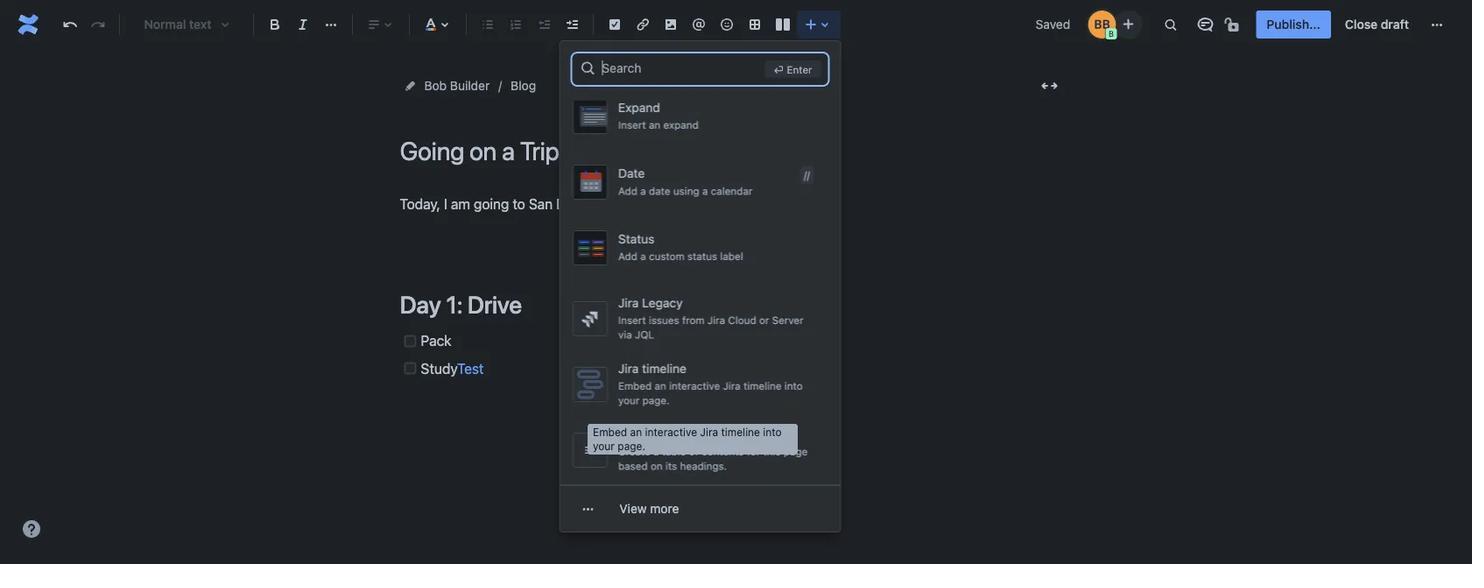 Task type: locate. For each thing, give the bounding box(es) containing it.
your inside jira timeline embed an interactive jira timeline into your page.
[[618, 394, 639, 406]]

timeline down 'or'
[[743, 380, 781, 392]]

a inside table of contents create a table of contents for this page based on its headings.
[[653, 446, 659, 458]]

add down date
[[618, 185, 637, 197]]

interactive up the embed an interactive jira timeline into your page. tooltip
[[669, 380, 720, 392]]

san
[[529, 195, 553, 212]]

1 vertical spatial of
[[689, 446, 698, 458]]

status add a custom status label
[[618, 232, 743, 262]]

or
[[759, 314, 769, 326]]

1 vertical spatial page.
[[618, 440, 646, 452]]

bob builder link
[[424, 75, 490, 96]]

insert down expand at the left of page
[[618, 119, 646, 131]]

page
[[783, 446, 807, 458]]

1 horizontal spatial your
[[618, 394, 639, 406]]

via
[[618, 328, 632, 341]]

jira
[[618, 296, 638, 310], [707, 314, 725, 326], [618, 361, 638, 376], [723, 380, 740, 392], [700, 426, 718, 438]]

your left create
[[593, 440, 615, 452]]

expand insert an expand
[[618, 100, 698, 131]]

into inside embed an interactive jira timeline into your page.
[[763, 426, 782, 438]]

2 vertical spatial timeline
[[721, 426, 760, 438]]

today,
[[400, 195, 440, 212]]

blog
[[511, 78, 536, 93]]

an up embed an interactive jira timeline into your page.
[[654, 380, 666, 392]]

add for add a date using a calendar
[[618, 185, 637, 197]]

table of contents create a table of contents for this page based on its headings.
[[618, 427, 807, 472]]

page.
[[642, 394, 669, 406], [618, 440, 646, 452]]

0 vertical spatial contents
[[666, 427, 716, 442]]

2 insert from the top
[[618, 314, 646, 326]]

search field
[[602, 52, 758, 84]]

add
[[528, 109, 551, 124], [618, 185, 637, 197], [618, 250, 637, 262]]

close draft
[[1345, 17, 1410, 32]]

timeline down jql
[[642, 361, 686, 376]]

undo ⌘z image
[[60, 14, 81, 35]]

timeline
[[642, 361, 686, 376], [743, 380, 781, 392], [721, 426, 760, 438]]

add inside button
[[528, 109, 551, 124]]

legacy
[[642, 296, 682, 310]]

0 vertical spatial of
[[652, 427, 663, 442]]

contents up headings.
[[701, 446, 744, 458]]

close
[[1345, 17, 1378, 32]]

1 vertical spatial your
[[593, 440, 615, 452]]

italic ⌘i image
[[293, 14, 314, 35]]

jira inside embed an interactive jira timeline into your page.
[[700, 426, 718, 438]]

builder
[[450, 78, 490, 93]]

embed up table
[[618, 380, 651, 392]]

embed an interactive jira timeline into your page.
[[593, 426, 782, 452]]

into up "this"
[[763, 426, 782, 438]]

table
[[662, 446, 686, 458]]

of up headings.
[[689, 446, 698, 458]]

from
[[682, 314, 704, 326]]

publish...
[[1267, 17, 1321, 32]]

embed up create
[[593, 426, 627, 438]]

add down blog link on the left top of the page
[[528, 109, 551, 124]]

emoji image
[[717, 14, 738, 35]]

jql
[[635, 328, 654, 341]]

0 vertical spatial embed
[[618, 380, 651, 392]]

add down status
[[618, 250, 637, 262]]

am
[[451, 195, 470, 212]]

help image
[[21, 519, 42, 540]]

your
[[618, 394, 639, 406], [593, 440, 615, 452]]

jira up the embed an interactive jira timeline into your page. tooltip
[[723, 380, 740, 392]]

calendar
[[711, 185, 752, 197]]

1 vertical spatial embed
[[593, 426, 627, 438]]

advanced search image
[[579, 60, 597, 77]]

your up table
[[618, 394, 639, 406]]

blog link
[[511, 75, 536, 96]]

jira up via
[[618, 296, 638, 310]]

cloud
[[728, 314, 756, 326]]

1 vertical spatial add
[[618, 185, 637, 197]]

this
[[763, 446, 781, 458]]

find and replace image
[[1160, 14, 1181, 35]]

of up table
[[652, 427, 663, 442]]

bob builder
[[424, 78, 490, 93]]

study test
[[421, 360, 484, 377]]

1 vertical spatial into
[[763, 426, 782, 438]]

an
[[649, 119, 660, 131], [654, 380, 666, 392], [630, 426, 642, 438]]

0 vertical spatial interactive
[[669, 380, 720, 392]]

0 vertical spatial your
[[618, 394, 639, 406]]

using
[[673, 185, 699, 197]]

interactive inside jira timeline embed an interactive jira timeline into your page.
[[669, 380, 720, 392]]

add inside status add a custom status label
[[618, 250, 637, 262]]

drive
[[468, 290, 522, 318]]

1 insert from the top
[[618, 119, 646, 131]]

interactive
[[669, 380, 720, 392], [645, 426, 697, 438]]

expand
[[663, 119, 698, 131]]

insert up via
[[618, 314, 646, 326]]

a up the on
[[653, 446, 659, 458]]

add for add header image
[[528, 109, 551, 124]]

2 vertical spatial an
[[630, 426, 642, 438]]

jira right "from"
[[707, 314, 725, 326]]

0 vertical spatial add
[[528, 109, 551, 124]]

server
[[772, 314, 803, 326]]

page. up based
[[618, 440, 646, 452]]

jira timeline embed an interactive jira timeline into your page.
[[618, 361, 802, 406]]

//
[[804, 169, 810, 181]]

page. up table
[[642, 394, 669, 406]]

1 horizontal spatial into
[[784, 380, 802, 392]]

an up create
[[630, 426, 642, 438]]

insert
[[618, 119, 646, 131], [618, 314, 646, 326]]

indent tab image
[[562, 14, 583, 35]]

a down status
[[640, 250, 646, 262]]

1 vertical spatial an
[[654, 380, 666, 392]]

an down expand at the left of page
[[649, 119, 660, 131]]

0 vertical spatial an
[[649, 119, 660, 131]]

1 vertical spatial interactive
[[645, 426, 697, 438]]

jira legacy insert issues from jira cloud or server via jql
[[618, 296, 803, 341]]

close draft button
[[1335, 11, 1420, 39]]

a inside status add a custom status label
[[640, 250, 646, 262]]

a right using
[[702, 185, 708, 197]]

jira up headings.
[[700, 426, 718, 438]]

1 vertical spatial insert
[[618, 314, 646, 326]]

into
[[784, 380, 802, 392], [763, 426, 782, 438]]

2 vertical spatial add
[[618, 250, 637, 262]]

status
[[618, 232, 654, 246]]

page. inside jira timeline embed an interactive jira timeline into your page.
[[642, 394, 669, 406]]

0 vertical spatial insert
[[618, 119, 646, 131]]

add image, video, or file image
[[661, 14, 682, 35]]

a
[[640, 185, 646, 197], [702, 185, 708, 197], [640, 250, 646, 262], [653, 446, 659, 458]]

an inside embed an interactive jira timeline into your page.
[[630, 426, 642, 438]]

numbered list ⌘⇧7 image
[[505, 14, 526, 35]]

diego!
[[556, 195, 597, 212]]

0 horizontal spatial of
[[652, 427, 663, 442]]

0 vertical spatial timeline
[[642, 361, 686, 376]]

embed
[[618, 380, 651, 392], [593, 426, 627, 438]]

0 horizontal spatial your
[[593, 440, 615, 452]]

redo ⌘⇧z image
[[88, 14, 109, 35]]

draft
[[1381, 17, 1410, 32]]

day
[[400, 290, 441, 318]]

test link
[[457, 360, 484, 377]]

0 horizontal spatial into
[[763, 426, 782, 438]]

enter
[[787, 63, 813, 75]]

of
[[652, 427, 663, 442], [689, 446, 698, 458]]

into up "page"
[[784, 380, 802, 392]]

0 vertical spatial into
[[784, 380, 802, 392]]

date
[[618, 166, 644, 180]]

add header image
[[528, 109, 633, 124]]

contents up table
[[666, 427, 716, 442]]

timeline up for
[[721, 426, 760, 438]]

contents
[[666, 427, 716, 442], [701, 446, 744, 458]]

interactive up table
[[645, 426, 697, 438]]

mention image
[[689, 14, 710, 35]]

0 vertical spatial page.
[[642, 394, 669, 406]]

action item image
[[604, 14, 625, 35]]



Task type: vqa. For each thing, say whether or not it's contained in the screenshot.
CONTINUOUS FEEDBACK
no



Task type: describe. For each thing, give the bounding box(es) containing it.
its
[[665, 460, 677, 472]]

on
[[650, 460, 662, 472]]

⏎ enter
[[774, 63, 813, 75]]

1:
[[446, 290, 463, 318]]

day 1: drive
[[400, 290, 522, 318]]

table image
[[745, 14, 766, 35]]

custom
[[649, 250, 684, 262]]

popup element
[[560, 0, 840, 532]]

table
[[618, 427, 648, 442]]

1 vertical spatial contents
[[701, 446, 744, 458]]

layouts image
[[773, 14, 794, 35]]

bob
[[424, 78, 447, 93]]

insert inside the jira legacy insert issues from jira cloud or server via jql
[[618, 314, 646, 326]]

create
[[618, 446, 650, 458]]

Blog post title text field
[[400, 137, 1066, 166]]

headings.
[[680, 460, 727, 472]]

bold ⌘b image
[[265, 14, 286, 35]]

1 horizontal spatial of
[[689, 446, 698, 458]]

study
[[421, 360, 457, 377]]

status
[[687, 250, 717, 262]]

header
[[554, 109, 594, 124]]

confluence image
[[14, 11, 42, 39]]

page. inside embed an interactive jira timeline into your page.
[[618, 440, 646, 452]]

issues
[[649, 314, 679, 326]]

more
[[650, 502, 679, 516]]

Main content area, start typing to enter text. text field
[[400, 192, 1066, 381]]

label
[[720, 250, 743, 262]]

an inside expand insert an expand
[[649, 119, 660, 131]]

add a date using a calendar
[[618, 185, 752, 197]]

embed inside embed an interactive jira timeline into your page.
[[593, 426, 627, 438]]

for
[[746, 446, 760, 458]]

link image
[[632, 14, 654, 35]]

more formatting image
[[321, 14, 342, 35]]

going
[[474, 195, 509, 212]]

i
[[444, 195, 447, 212]]

pack
[[421, 333, 452, 349]]

make page full-width image
[[1039, 75, 1060, 96]]

saved
[[1036, 17, 1071, 32]]

comment icon image
[[1195, 14, 1216, 35]]

invite to edit image
[[1118, 14, 1139, 35]]

move this blog image
[[403, 79, 417, 93]]

confluence image
[[14, 11, 42, 39]]

view more
[[620, 502, 679, 516]]

embed an interactive jira timeline into your page. tooltip
[[588, 424, 798, 455]]

today, i am going to san diego!
[[400, 195, 597, 212]]

bullet list ⌘⇧8 image
[[477, 14, 498, 35]]

interactive inside embed an interactive jira timeline into your page.
[[645, 426, 697, 438]]

⏎
[[774, 63, 784, 75]]

your inside embed an interactive jira timeline into your page.
[[593, 440, 615, 452]]

publish... button
[[1257, 11, 1331, 39]]

view
[[620, 502, 647, 516]]

based
[[618, 460, 647, 472]]

embed inside jira timeline embed an interactive jira timeline into your page.
[[618, 380, 651, 392]]

add header image button
[[500, 106, 643, 127]]

view more button
[[560, 491, 840, 526]]

no restrictions image
[[1223, 14, 1244, 35]]

date
[[649, 185, 670, 197]]

to
[[513, 195, 525, 212]]

outdent ⇧tab image
[[533, 14, 555, 35]]

test
[[457, 360, 484, 377]]

image
[[598, 109, 633, 124]]

a left date
[[640, 185, 646, 197]]

1 vertical spatial timeline
[[743, 380, 781, 392]]

an inside jira timeline embed an interactive jira timeline into your page.
[[654, 380, 666, 392]]

insert inside expand insert an expand
[[618, 119, 646, 131]]

into inside jira timeline embed an interactive jira timeline into your page.
[[784, 380, 802, 392]]

more image
[[1427, 14, 1448, 35]]

bob builder image
[[1088, 11, 1116, 39]]

jira down via
[[618, 361, 638, 376]]

expand
[[618, 100, 660, 115]]

timeline inside embed an interactive jira timeline into your page.
[[721, 426, 760, 438]]



